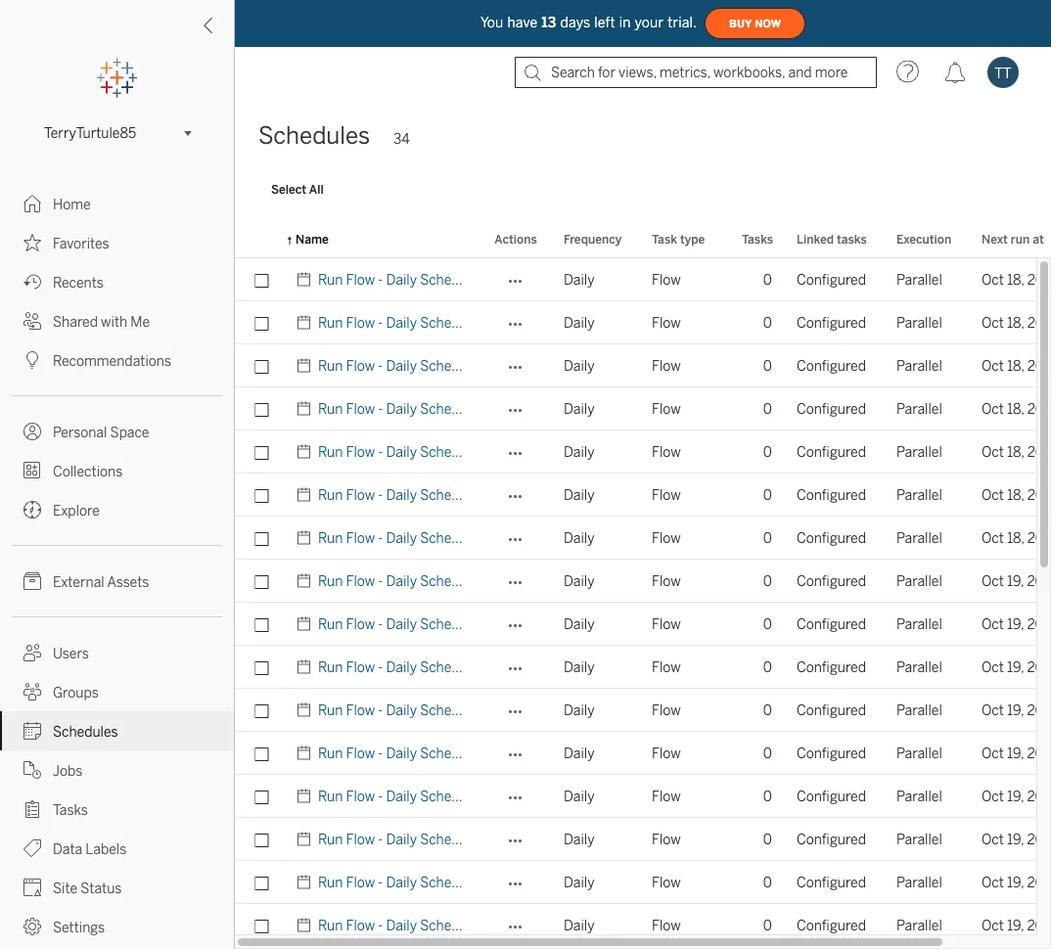 Task type: vqa. For each thing, say whether or not it's contained in the screenshot.
left use
no



Task type: describe. For each thing, give the bounding box(es) containing it.
favorites link
[[0, 223, 234, 262]]

12 0 from the top
[[764, 746, 772, 762]]

19, for 12th "row" from the top
[[1007, 746, 1024, 762]]

tasks link
[[0, 790, 234, 829]]

oct for 13th "row" from the top
[[982, 789, 1004, 805]]

oct for 12th "row" from the top
[[982, 746, 1004, 762]]

1 row from the top
[[235, 258, 1051, 302]]

4 parallel from the top
[[897, 401, 943, 417]]

site
[[53, 881, 77, 897]]

3 configured from the top
[[797, 358, 866, 374]]

6 schedule image from the top
[[296, 689, 318, 732]]

5 schedule image from the top
[[296, 560, 318, 603]]

202 for 12th "row" from the top
[[1027, 746, 1051, 762]]

13 flow from the top
[[652, 789, 681, 805]]

3 18, from the top
[[1007, 358, 1025, 374]]

oct for 15th "row" from the top of the 'grid' containing daily
[[982, 875, 1004, 891]]

run
[[1011, 232, 1030, 246]]

buy now button
[[705, 8, 806, 39]]

explore
[[53, 503, 100, 519]]

1 18, from the top
[[1007, 272, 1025, 288]]

terryturtule85 button
[[36, 121, 198, 145]]

202 for second "row" from the bottom
[[1027, 918, 1051, 934]]

left
[[595, 14, 616, 31]]

oct for 5th "row" from the top
[[982, 444, 1004, 460]]

15 row from the top
[[235, 862, 1051, 905]]

navigation panel element
[[0, 59, 234, 947]]

grid containing daily
[[235, 221, 1051, 950]]

site status link
[[0, 868, 234, 908]]

home link
[[0, 184, 234, 223]]

daily for first schedule icon from the bottom of the page
[[564, 875, 595, 891]]

2 configured from the top
[[797, 315, 866, 331]]

7 oct 19, 202 from the top
[[982, 832, 1051, 848]]

oct for eighth "row" from the top
[[982, 573, 1004, 589]]

2 schedule image from the top
[[296, 388, 318, 431]]

with
[[101, 314, 127, 330]]

4 0 from the top
[[764, 401, 772, 417]]

5 oct 19, 202 from the top
[[982, 746, 1051, 762]]

daily for first schedule icon
[[564, 272, 595, 288]]

1 0 from the top
[[764, 272, 772, 288]]

10 row from the top
[[235, 646, 1051, 689]]

6 schedule image from the top
[[296, 818, 318, 862]]

1 oct 19, 202 from the top
[[982, 573, 1051, 589]]

12 flow from the top
[[652, 746, 681, 762]]

6 parallel from the top
[[897, 487, 943, 503]]

daily for first schedule image from the top
[[564, 315, 595, 331]]

status
[[81, 881, 122, 897]]

16 flow from the top
[[652, 918, 681, 934]]

oct for 17th "row" from the bottom of the 'grid' containing daily
[[982, 272, 1004, 288]]

site status
[[53, 881, 122, 897]]

15 parallel from the top
[[897, 875, 943, 891]]

7 0 from the top
[[764, 530, 772, 546]]

oct 18, 202 for 15th "row" from the bottom
[[982, 358, 1051, 374]]

7 schedule image from the top
[[296, 732, 318, 775]]

space
[[110, 424, 149, 441]]

task type
[[652, 232, 705, 246]]

5 0 from the top
[[764, 444, 772, 460]]

assets
[[107, 574, 149, 590]]

9 configured from the top
[[797, 616, 866, 632]]

2 parallel from the top
[[897, 315, 943, 331]]

days
[[560, 14, 591, 31]]

9 schedule image from the top
[[296, 905, 318, 948]]

5 configured from the top
[[797, 444, 866, 460]]

5 18, from the top
[[1007, 444, 1025, 460]]

12 parallel from the top
[[897, 746, 943, 762]]

oct for 14th "row" from the bottom
[[982, 401, 1004, 417]]

schedules inside main navigation. press the up and down arrow keys to access links. element
[[53, 724, 118, 740]]

you have 13 days left in your trial.
[[481, 14, 697, 31]]

select all
[[271, 182, 324, 196]]

202 for 14th "row" from the top of the 'grid' containing daily
[[1027, 832, 1051, 848]]

oct for 15th "row" from the bottom
[[982, 358, 1004, 374]]

16 row from the top
[[235, 905, 1051, 948]]

6 row from the top
[[235, 474, 1051, 517]]

3 flow from the top
[[652, 358, 681, 374]]

2 18, from the top
[[1007, 315, 1025, 331]]

12 row from the top
[[235, 732, 1051, 775]]

12 configured from the top
[[797, 746, 866, 762]]

daily for seventh schedule image from the bottom
[[564, 487, 595, 503]]

row inside 'grid'
[[235, 948, 1037, 950]]

schedules link
[[0, 712, 234, 751]]

14 configured from the top
[[797, 832, 866, 848]]

collections
[[53, 464, 123, 480]]

11 parallel from the top
[[897, 702, 943, 719]]

7 18, from the top
[[1007, 530, 1025, 546]]

tasks
[[837, 232, 867, 246]]

Search for views, metrics, workbooks, and more text field
[[515, 57, 877, 88]]

202 for 13th "row" from the top
[[1027, 789, 1051, 805]]

in
[[619, 14, 631, 31]]

name
[[296, 232, 329, 246]]

main navigation. press the up and down arrow keys to access links. element
[[0, 184, 234, 947]]

202 for 15th "row" from the bottom
[[1028, 358, 1051, 374]]

3 parallel from the top
[[897, 358, 943, 374]]

3 0 from the top
[[764, 358, 772, 374]]

9 oct 19, 202 from the top
[[982, 918, 1051, 934]]

3 row from the top
[[235, 345, 1051, 388]]

1 schedule image from the top
[[296, 302, 318, 345]]

8 row from the top
[[235, 560, 1051, 603]]

14 0 from the top
[[764, 832, 772, 848]]

next
[[982, 232, 1008, 246]]

at
[[1033, 232, 1045, 246]]

jobs link
[[0, 751, 234, 790]]

next run at
[[982, 232, 1045, 246]]

14 flow from the top
[[652, 832, 681, 848]]

7 configured from the top
[[797, 530, 866, 546]]

recents link
[[0, 262, 234, 302]]

have
[[508, 14, 538, 31]]

personal space
[[53, 424, 149, 441]]

16 parallel from the top
[[897, 918, 943, 934]]

daily for 5th schedule image from the top of the 'grid' containing daily
[[564, 659, 595, 676]]

data labels link
[[0, 829, 234, 868]]

19, for 11th "row"
[[1007, 702, 1024, 719]]

13
[[542, 14, 557, 31]]

10 configured from the top
[[797, 659, 866, 676]]

9 flow from the top
[[652, 616, 681, 632]]

oct for 16th "row" from the bottom of the 'grid' containing daily
[[982, 315, 1004, 331]]

execution
[[897, 232, 952, 246]]

5 parallel from the top
[[897, 444, 943, 460]]

11 flow from the top
[[652, 702, 681, 719]]

15 flow from the top
[[652, 875, 681, 891]]

202 for 17th "row" from the bottom of the 'grid' containing daily
[[1028, 272, 1051, 288]]

202 for sixth "row"
[[1028, 487, 1051, 503]]

collections link
[[0, 451, 234, 490]]

shared
[[53, 314, 98, 330]]

8 configured from the top
[[797, 573, 866, 589]]

home
[[53, 196, 91, 212]]

10 flow from the top
[[652, 659, 681, 676]]

10 parallel from the top
[[897, 659, 943, 676]]

202 for 11th "row"
[[1027, 702, 1051, 719]]

8 schedule image from the top
[[296, 775, 318, 818]]

1 parallel from the top
[[897, 272, 943, 288]]

11 row from the top
[[235, 689, 1051, 732]]

daily for first schedule image from the bottom
[[564, 918, 595, 934]]

oct for 11th "row"
[[982, 702, 1004, 719]]

oct for 10th "row" from the top of the 'grid' containing daily
[[982, 659, 1004, 676]]

linked
[[797, 232, 834, 246]]

8 0 from the top
[[764, 573, 772, 589]]

9 0 from the top
[[764, 616, 772, 632]]

1 schedule image from the top
[[296, 258, 318, 302]]

personal
[[53, 424, 107, 441]]

shared with me
[[53, 314, 150, 330]]

data labels
[[53, 841, 127, 858]]

4 oct 19, 202 from the top
[[982, 702, 1051, 719]]

7 schedule image from the top
[[296, 862, 318, 905]]

13 configured from the top
[[797, 789, 866, 805]]

oct 18, 202 for sixth "row"
[[982, 487, 1051, 503]]

task
[[652, 232, 677, 246]]

jobs
[[53, 763, 83, 779]]

16 0 from the top
[[764, 918, 772, 934]]

19, for eighth "row" from the top
[[1007, 573, 1024, 589]]

14 parallel from the top
[[897, 832, 943, 848]]

3 schedule image from the top
[[296, 474, 318, 517]]

6 18, from the top
[[1007, 487, 1025, 503]]

9 parallel from the top
[[897, 616, 943, 632]]

tasks inside main navigation. press the up and down arrow keys to access links. element
[[53, 802, 88, 818]]

10 0 from the top
[[764, 659, 772, 676]]



Task type: locate. For each thing, give the bounding box(es) containing it.
2 row from the top
[[235, 302, 1051, 345]]

schedules up all
[[258, 122, 370, 150]]

11 configured from the top
[[797, 702, 866, 719]]

4 flow from the top
[[652, 401, 681, 417]]

202 for seventh "row"
[[1028, 530, 1051, 546]]

groups link
[[0, 673, 234, 712]]

oct 18, 202 for 16th "row" from the bottom of the 'grid' containing daily
[[982, 315, 1051, 331]]

5 daily from the top
[[564, 444, 595, 460]]

row group containing daily
[[235, 258, 1051, 950]]

buy
[[729, 17, 752, 30]]

19,
[[1007, 573, 1024, 589], [1007, 616, 1024, 632], [1007, 659, 1024, 676], [1007, 702, 1024, 719], [1007, 746, 1024, 762], [1007, 789, 1024, 805], [1007, 832, 1024, 848], [1007, 875, 1024, 891], [1007, 918, 1024, 934]]

12 daily from the top
[[564, 746, 595, 762]]

202 for 10th "row" from the top of the 'grid' containing daily
[[1027, 659, 1051, 676]]

groups
[[53, 685, 99, 701]]

18,
[[1007, 272, 1025, 288], [1007, 315, 1025, 331], [1007, 358, 1025, 374], [1007, 401, 1025, 417], [1007, 444, 1025, 460], [1007, 487, 1025, 503], [1007, 530, 1025, 546]]

1 202 from the top
[[1028, 272, 1051, 288]]

schedule image
[[296, 258, 318, 302], [296, 388, 318, 431], [296, 431, 318, 474], [296, 517, 318, 560], [296, 560, 318, 603], [296, 818, 318, 862], [296, 862, 318, 905]]

202 for 9th "row" from the bottom of the 'grid' containing daily
[[1027, 616, 1051, 632]]

row group
[[235, 258, 1051, 950]]

explore link
[[0, 490, 234, 530]]

oct 18, 202 for seventh "row"
[[982, 530, 1051, 546]]

type
[[680, 232, 705, 246]]

schedule image
[[296, 302, 318, 345], [296, 345, 318, 388], [296, 474, 318, 517], [296, 603, 318, 646], [296, 646, 318, 689], [296, 689, 318, 732], [296, 732, 318, 775], [296, 775, 318, 818], [296, 905, 318, 948]]

oct 18, 202
[[982, 272, 1051, 288], [982, 315, 1051, 331], [982, 358, 1051, 374], [982, 401, 1051, 417], [982, 444, 1051, 460], [982, 487, 1051, 503], [982, 530, 1051, 546]]

6 flow from the top
[[652, 487, 681, 503]]

daily for 7th schedule image
[[564, 746, 595, 762]]

tasks down jobs
[[53, 802, 88, 818]]

6 daily from the top
[[564, 487, 595, 503]]

19, for second "row" from the bottom
[[1007, 918, 1024, 934]]

13 oct from the top
[[982, 789, 1004, 805]]

13 row from the top
[[235, 775, 1051, 818]]

0 vertical spatial tasks
[[742, 232, 773, 246]]

flow
[[652, 272, 681, 288], [652, 315, 681, 331], [652, 358, 681, 374], [652, 401, 681, 417], [652, 444, 681, 460], [652, 487, 681, 503], [652, 530, 681, 546], [652, 573, 681, 589], [652, 616, 681, 632], [652, 659, 681, 676], [652, 702, 681, 719], [652, 746, 681, 762], [652, 789, 681, 805], [652, 832, 681, 848], [652, 875, 681, 891], [652, 918, 681, 934]]

4 row from the top
[[235, 388, 1051, 431]]

8 flow from the top
[[652, 573, 681, 589]]

oct for sixth "row"
[[982, 487, 1004, 503]]

oct for seventh "row"
[[982, 530, 1004, 546]]

personal space link
[[0, 412, 234, 451]]

10 oct from the top
[[982, 659, 1004, 676]]

configured
[[797, 272, 866, 288], [797, 315, 866, 331], [797, 358, 866, 374], [797, 401, 866, 417], [797, 444, 866, 460], [797, 487, 866, 503], [797, 530, 866, 546], [797, 573, 866, 589], [797, 616, 866, 632], [797, 659, 866, 676], [797, 702, 866, 719], [797, 746, 866, 762], [797, 789, 866, 805], [797, 832, 866, 848], [797, 875, 866, 891], [797, 918, 866, 934]]

11 202 from the top
[[1027, 702, 1051, 719]]

frequency
[[564, 232, 622, 246]]

15 configured from the top
[[797, 875, 866, 891]]

7 parallel from the top
[[897, 530, 943, 546]]

6 configured from the top
[[797, 487, 866, 503]]

favorites
[[53, 235, 109, 252]]

6 202 from the top
[[1028, 487, 1051, 503]]

1 horizontal spatial schedules
[[258, 122, 370, 150]]

4 schedule image from the top
[[296, 603, 318, 646]]

3 schedule image from the top
[[296, 431, 318, 474]]

daily for fifth schedule icon from the bottom
[[564, 444, 595, 460]]

settings
[[53, 920, 105, 936]]

202
[[1028, 272, 1051, 288], [1028, 315, 1051, 331], [1028, 358, 1051, 374], [1028, 401, 1051, 417], [1028, 444, 1051, 460], [1028, 487, 1051, 503], [1028, 530, 1051, 546], [1027, 573, 1051, 589], [1027, 616, 1051, 632], [1027, 659, 1051, 676], [1027, 702, 1051, 719], [1027, 746, 1051, 762], [1027, 789, 1051, 805], [1027, 832, 1051, 848], [1027, 875, 1051, 891], [1027, 918, 1051, 934]]

recommendations
[[53, 353, 171, 369]]

202 for 14th "row" from the bottom
[[1028, 401, 1051, 417]]

9 202 from the top
[[1027, 616, 1051, 632]]

oct
[[982, 272, 1004, 288], [982, 315, 1004, 331], [982, 358, 1004, 374], [982, 401, 1004, 417], [982, 444, 1004, 460], [982, 487, 1004, 503], [982, 530, 1004, 546], [982, 573, 1004, 589], [982, 616, 1004, 632], [982, 659, 1004, 676], [982, 702, 1004, 719], [982, 746, 1004, 762], [982, 789, 1004, 805], [982, 832, 1004, 848], [982, 875, 1004, 891], [982, 918, 1004, 934]]

oct 18, 202 for 17th "row" from the bottom of the 'grid' containing daily
[[982, 272, 1051, 288]]

10 daily from the top
[[564, 659, 595, 676]]

select
[[271, 182, 307, 196]]

19, for 15th "row" from the top of the 'grid' containing daily
[[1007, 875, 1024, 891]]

daily for 2nd schedule icon from the bottom
[[564, 832, 595, 848]]

users
[[53, 646, 89, 662]]

daily
[[564, 272, 595, 288], [564, 315, 595, 331], [564, 358, 595, 374], [564, 401, 595, 417], [564, 444, 595, 460], [564, 487, 595, 503], [564, 530, 595, 546], [564, 573, 595, 589], [564, 616, 595, 632], [564, 659, 595, 676], [564, 702, 595, 719], [564, 746, 595, 762], [564, 789, 595, 805], [564, 832, 595, 848], [564, 875, 595, 891], [564, 918, 595, 934]]

tasks
[[742, 232, 773, 246], [53, 802, 88, 818]]

external
[[53, 574, 104, 590]]

6 oct from the top
[[982, 487, 1004, 503]]

daily for 2nd schedule image from the top
[[564, 358, 595, 374]]

4 daily from the top
[[564, 401, 595, 417]]

linked tasks
[[797, 232, 867, 246]]

external assets link
[[0, 562, 234, 601]]

daily for 3rd schedule icon from the bottom of the page
[[564, 573, 595, 589]]

16 202 from the top
[[1027, 918, 1051, 934]]

daily for 4th schedule image
[[564, 616, 595, 632]]

settings link
[[0, 908, 234, 947]]

recents
[[53, 275, 104, 291]]

202 for 5th "row" from the top
[[1028, 444, 1051, 460]]

2 0 from the top
[[764, 315, 772, 331]]

oct 19, 202
[[982, 573, 1051, 589], [982, 616, 1051, 632], [982, 659, 1051, 676], [982, 702, 1051, 719], [982, 746, 1051, 762], [982, 789, 1051, 805], [982, 832, 1051, 848], [982, 875, 1051, 891], [982, 918, 1051, 934]]

oct 18, 202 for 14th "row" from the bottom
[[982, 401, 1051, 417]]

parallel
[[897, 272, 943, 288], [897, 315, 943, 331], [897, 358, 943, 374], [897, 401, 943, 417], [897, 444, 943, 460], [897, 487, 943, 503], [897, 530, 943, 546], [897, 573, 943, 589], [897, 616, 943, 632], [897, 659, 943, 676], [897, 702, 943, 719], [897, 746, 943, 762], [897, 789, 943, 805], [897, 832, 943, 848], [897, 875, 943, 891], [897, 918, 943, 934]]

15 0 from the top
[[764, 875, 772, 891]]

oct 18, 202 for 5th "row" from the top
[[982, 444, 1051, 460]]

5 oct 18, 202 from the top
[[982, 444, 1051, 460]]

2 19, from the top
[[1007, 616, 1024, 632]]

recommendations link
[[0, 341, 234, 380]]

row
[[235, 258, 1051, 302], [235, 302, 1051, 345], [235, 345, 1051, 388], [235, 388, 1051, 431], [235, 431, 1051, 474], [235, 474, 1051, 517], [235, 517, 1051, 560], [235, 560, 1051, 603], [235, 603, 1051, 646], [235, 646, 1051, 689], [235, 689, 1051, 732], [235, 732, 1051, 775], [235, 775, 1051, 818], [235, 818, 1051, 862], [235, 862, 1051, 905], [235, 905, 1051, 948], [235, 948, 1037, 950]]

1 vertical spatial schedules
[[53, 724, 118, 740]]

17 row from the top
[[235, 948, 1037, 950]]

2 schedule image from the top
[[296, 345, 318, 388]]

grid
[[235, 221, 1051, 950]]

8 19, from the top
[[1007, 875, 1024, 891]]

11 0 from the top
[[764, 702, 772, 719]]

3 202 from the top
[[1028, 358, 1051, 374]]

external assets
[[53, 574, 149, 590]]

14 row from the top
[[235, 818, 1051, 862]]

202 for 16th "row" from the bottom of the 'grid' containing daily
[[1028, 315, 1051, 331]]

6 oct 18, 202 from the top
[[982, 487, 1051, 503]]

34
[[394, 131, 410, 147]]

4 schedule image from the top
[[296, 517, 318, 560]]

3 daily from the top
[[564, 358, 595, 374]]

9 row from the top
[[235, 603, 1051, 646]]

labels
[[85, 841, 127, 858]]

oct for 9th "row" from the bottom of the 'grid' containing daily
[[982, 616, 1004, 632]]

daily for sixth schedule image
[[564, 702, 595, 719]]

schedules
[[258, 122, 370, 150], [53, 724, 118, 740]]

8 202 from the top
[[1027, 573, 1051, 589]]

actions
[[495, 232, 537, 246]]

15 oct from the top
[[982, 875, 1004, 891]]

5 schedule image from the top
[[296, 646, 318, 689]]

13 0 from the top
[[764, 789, 772, 805]]

daily for second schedule image from the bottom
[[564, 789, 595, 805]]

tasks left the linked on the right top of page
[[742, 232, 773, 246]]

buy now
[[729, 17, 781, 30]]

1 19, from the top
[[1007, 573, 1024, 589]]

8 oct from the top
[[982, 573, 1004, 589]]

8 parallel from the top
[[897, 573, 943, 589]]

oct for 14th "row" from the top of the 'grid' containing daily
[[982, 832, 1004, 848]]

19, for 14th "row" from the top of the 'grid' containing daily
[[1007, 832, 1024, 848]]

19, for 10th "row" from the top of the 'grid' containing daily
[[1007, 659, 1024, 676]]

202 for 15th "row" from the top of the 'grid' containing daily
[[1027, 875, 1051, 891]]

4 18, from the top
[[1007, 401, 1025, 417]]

16 configured from the top
[[797, 918, 866, 934]]

shared with me link
[[0, 302, 234, 341]]

15 202 from the top
[[1027, 875, 1051, 891]]

schedules down groups
[[53, 724, 118, 740]]

users link
[[0, 633, 234, 673]]

select all button
[[258, 177, 336, 201]]

3 oct 18, 202 from the top
[[982, 358, 1051, 374]]

all
[[309, 182, 324, 196]]

11 daily from the top
[[564, 702, 595, 719]]

oct for second "row" from the bottom
[[982, 918, 1004, 934]]

5 flow from the top
[[652, 444, 681, 460]]

2 202 from the top
[[1028, 315, 1051, 331]]

daily for 4th schedule icon from the top
[[564, 530, 595, 546]]

19, for 9th "row" from the bottom of the 'grid' containing daily
[[1007, 616, 1024, 632]]

you
[[481, 14, 504, 31]]

3 19, from the top
[[1007, 659, 1024, 676]]

1 vertical spatial tasks
[[53, 802, 88, 818]]

8 daily from the top
[[564, 573, 595, 589]]

terryturtule85
[[44, 125, 136, 141]]

4 19, from the top
[[1007, 702, 1024, 719]]

daily for sixth schedule icon from the bottom
[[564, 401, 595, 417]]

data
[[53, 841, 82, 858]]

0 horizontal spatial schedules
[[53, 724, 118, 740]]

16 oct from the top
[[982, 918, 1004, 934]]

13 parallel from the top
[[897, 789, 943, 805]]

trial.
[[668, 14, 697, 31]]

2 oct 19, 202 from the top
[[982, 616, 1051, 632]]

0 horizontal spatial tasks
[[53, 802, 88, 818]]

202 for eighth "row" from the top
[[1027, 573, 1051, 589]]

2 oct from the top
[[982, 315, 1004, 331]]

1 flow from the top
[[652, 272, 681, 288]]

0 vertical spatial schedules
[[258, 122, 370, 150]]

1 configured from the top
[[797, 272, 866, 288]]

6 19, from the top
[[1007, 789, 1024, 805]]

me
[[131, 314, 150, 330]]

7 row from the top
[[235, 517, 1051, 560]]

1 horizontal spatial tasks
[[742, 232, 773, 246]]

now
[[755, 17, 781, 30]]

14 daily from the top
[[564, 832, 595, 848]]

7 19, from the top
[[1007, 832, 1024, 848]]

19, for 13th "row" from the top
[[1007, 789, 1024, 805]]

6 oct 19, 202 from the top
[[982, 789, 1051, 805]]

your
[[635, 14, 664, 31]]

0
[[764, 272, 772, 288], [764, 315, 772, 331], [764, 358, 772, 374], [764, 401, 772, 417], [764, 444, 772, 460], [764, 487, 772, 503], [764, 530, 772, 546], [764, 573, 772, 589], [764, 616, 772, 632], [764, 659, 772, 676], [764, 702, 772, 719], [764, 746, 772, 762], [764, 789, 772, 805], [764, 832, 772, 848], [764, 875, 772, 891], [764, 918, 772, 934]]



